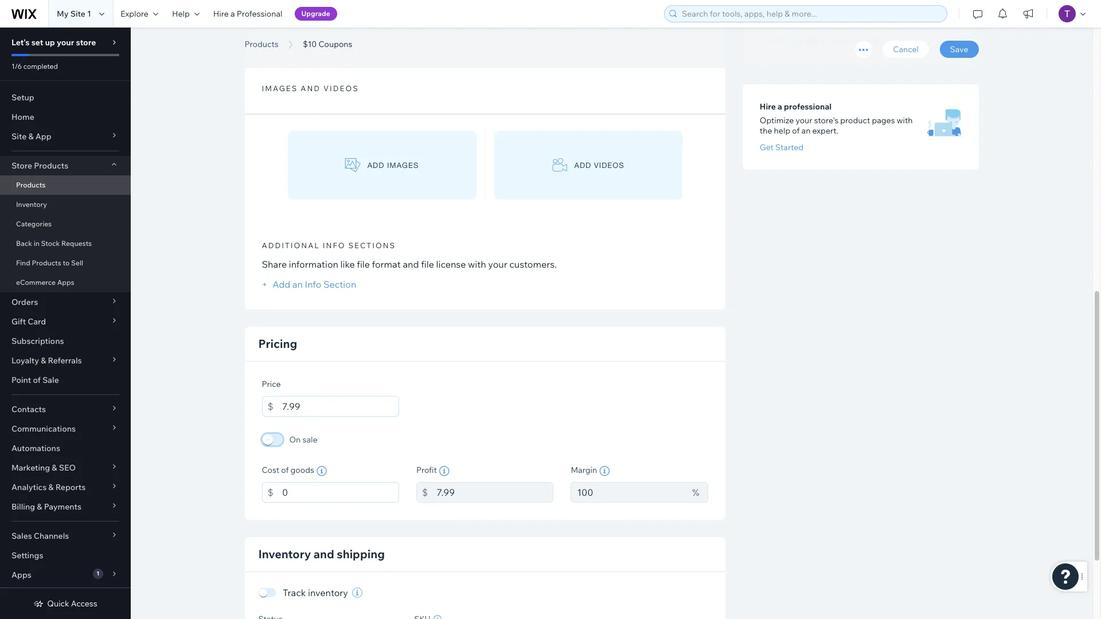 Task type: describe. For each thing, give the bounding box(es) containing it.
hire a professional
[[213, 9, 283, 19]]

0 vertical spatial 1
[[87, 9, 91, 19]]

1 vertical spatial with
[[468, 259, 486, 270]]

2 file from the left
[[421, 259, 434, 270]]

store
[[76, 37, 96, 48]]

& for loyalty
[[41, 356, 46, 366]]

cost of goods
[[262, 465, 314, 476]]

pricing
[[258, 337, 297, 351]]

inventory link
[[0, 195, 131, 215]]

expert.
[[813, 126, 839, 136]]

section
[[323, 279, 356, 290]]

hire for hire a professional
[[760, 101, 776, 112]]

card
[[28, 317, 46, 327]]

back
[[16, 239, 32, 248]]

products inside $10 coupons form
[[245, 39, 279, 49]]

info tooltip image for profit
[[439, 466, 450, 477]]

payments
[[44, 502, 81, 512]]

quick
[[47, 599, 69, 609]]

videos
[[324, 84, 359, 93]]

set
[[31, 37, 43, 48]]

add for add images
[[368, 161, 385, 170]]

categories link
[[0, 215, 131, 234]]

Start typing a brand name field
[[764, 30, 958, 49]]

to
[[63, 259, 70, 267]]

sections
[[349, 241, 396, 250]]

0 vertical spatial apps
[[57, 278, 74, 287]]

add images
[[368, 161, 419, 170]]

optimize your store's product pages with the help of an expert.
[[760, 115, 913, 136]]

store products button
[[0, 156, 131, 176]]

shipping
[[337, 547, 385, 562]]

0 horizontal spatial an
[[292, 279, 303, 290]]

billing
[[11, 502, 35, 512]]

0 horizontal spatial $10
[[245, 25, 281, 50]]

get started link
[[760, 142, 804, 153]]

automations link
[[0, 439, 131, 458]]

setup link
[[0, 88, 131, 107]]

on sale
[[289, 435, 318, 445]]

contacts button
[[0, 400, 131, 419]]

sales channels
[[11, 531, 69, 542]]

an inside optimize your store's product pages with the help of an expert.
[[802, 126, 811, 136]]

started
[[776, 142, 804, 153]]

point of sale
[[11, 375, 59, 386]]

cost
[[262, 465, 279, 476]]

find
[[16, 259, 30, 267]]

categories
[[16, 220, 52, 228]]

1 inside sidebar element
[[97, 570, 99, 578]]

explore
[[120, 9, 149, 19]]

a for professional
[[778, 101, 782, 112]]

none text field inside $10 coupons form
[[282, 482, 399, 503]]

professional
[[237, 9, 283, 19]]

get started
[[760, 142, 804, 153]]

share information like file format and file license with your customers.
[[262, 259, 557, 270]]

hire a professional
[[760, 101, 832, 112]]

a for professional
[[231, 9, 235, 19]]

let's
[[11, 37, 30, 48]]

gallery image
[[345, 158, 361, 172]]

margin
[[571, 465, 597, 476]]

1 horizontal spatial $10
[[303, 39, 317, 49]]

site & app button
[[0, 127, 131, 146]]

& for analytics
[[48, 482, 54, 493]]

your inside sidebar element
[[57, 37, 74, 48]]

format
[[372, 259, 401, 270]]

additional info sections
[[262, 241, 396, 250]]

point of sale link
[[0, 371, 131, 390]]

reports
[[55, 482, 86, 493]]

of inside optimize your store's product pages with the help of an expert.
[[792, 126, 800, 136]]

analytics
[[11, 482, 47, 493]]

add videos
[[575, 161, 624, 170]]

$ down cost
[[268, 487, 273, 499]]

gift card
[[11, 317, 46, 327]]

add an info section link
[[262, 279, 356, 290]]

let's set up your store
[[11, 37, 96, 48]]

loyalty & referrals
[[11, 356, 82, 366]]

site inside popup button
[[11, 131, 27, 142]]

& for site
[[28, 131, 34, 142]]

inventory for inventory
[[16, 200, 47, 209]]

seo
[[59, 463, 76, 473]]

Search for tools, apps, help & more... field
[[679, 6, 944, 22]]

1 vertical spatial apps
[[11, 570, 31, 581]]

hire a professional link
[[206, 0, 289, 28]]

ecommerce apps
[[16, 278, 74, 287]]

setup
[[11, 92, 34, 103]]

gift card button
[[0, 312, 131, 332]]

license
[[436, 259, 466, 270]]

settings
[[11, 551, 43, 561]]

contacts
[[11, 404, 46, 415]]

track inventory
[[283, 587, 348, 599]]

point
[[11, 375, 31, 386]]

marketing & seo
[[11, 463, 76, 473]]

communications button
[[0, 419, 131, 439]]

info tooltip image for margin
[[600, 466, 610, 477]]

site & app
[[11, 131, 51, 142]]

home link
[[0, 107, 131, 127]]

marketing
[[11, 463, 50, 473]]

up
[[45, 37, 55, 48]]

1 vertical spatial products link
[[0, 176, 131, 195]]

find products to sell link
[[0, 254, 131, 273]]

price
[[262, 379, 281, 390]]

help
[[172, 9, 190, 19]]



Task type: locate. For each thing, give the bounding box(es) containing it.
and left videos
[[301, 84, 321, 93]]

1 add from the left
[[368, 161, 385, 170]]

1 vertical spatial inventory
[[258, 547, 311, 562]]

products link
[[239, 38, 284, 50], [0, 176, 131, 195]]

1
[[87, 9, 91, 19], [97, 570, 99, 578]]

1 vertical spatial hire
[[760, 101, 776, 112]]

0 vertical spatial your
[[57, 37, 74, 48]]

1 horizontal spatial your
[[488, 259, 508, 270]]

$ down profit
[[422, 487, 428, 499]]

0 horizontal spatial apps
[[11, 570, 31, 581]]

an left the expert.
[[802, 126, 811, 136]]

products down store
[[16, 181, 46, 189]]

help
[[774, 126, 791, 136]]

2 vertical spatial your
[[488, 259, 508, 270]]

help button
[[165, 0, 206, 28]]

2 horizontal spatial your
[[796, 115, 813, 126]]

file left license
[[421, 259, 434, 270]]

1 horizontal spatial 1
[[97, 570, 99, 578]]

1 vertical spatial site
[[11, 131, 27, 142]]

1 horizontal spatial with
[[897, 115, 913, 126]]

orders button
[[0, 293, 131, 312]]

0 horizontal spatial products link
[[0, 176, 131, 195]]

information
[[289, 259, 338, 270]]

& left reports
[[48, 482, 54, 493]]

and
[[301, 84, 321, 93], [403, 259, 419, 270], [314, 547, 334, 562]]

1 vertical spatial an
[[292, 279, 303, 290]]

0 horizontal spatial hire
[[213, 9, 229, 19]]

track
[[283, 587, 306, 599]]

file right like
[[357, 259, 370, 270]]

save
[[950, 44, 969, 54]]

1 horizontal spatial of
[[281, 465, 289, 476]]

hire up the optimize
[[760, 101, 776, 112]]

1 horizontal spatial apps
[[57, 278, 74, 287]]

0 vertical spatial inventory
[[16, 200, 47, 209]]

and right format
[[403, 259, 419, 270]]

with
[[897, 115, 913, 126], [468, 259, 486, 270]]

a inside the hire a professional link
[[231, 9, 235, 19]]

0 vertical spatial site
[[70, 9, 85, 19]]

with right pages
[[897, 115, 913, 126]]

0 horizontal spatial inventory
[[16, 200, 47, 209]]

and for shipping
[[314, 547, 334, 562]]

images
[[262, 84, 298, 93]]

images and videos
[[262, 84, 359, 93]]

your left the customers.
[[488, 259, 508, 270]]

home
[[11, 112, 34, 122]]

1 horizontal spatial add
[[575, 161, 592, 170]]

and for videos
[[301, 84, 321, 93]]

products inside "dropdown button"
[[34, 161, 68, 171]]

$ for on sale
[[268, 401, 273, 413]]

apps down settings
[[11, 570, 31, 581]]

$ for %
[[422, 487, 428, 499]]

0 horizontal spatial add
[[368, 161, 385, 170]]

and left shipping
[[314, 547, 334, 562]]

your inside optimize your store's product pages with the help of an expert.
[[796, 115, 813, 126]]

loyalty
[[11, 356, 39, 366]]

add right the gallery icon
[[368, 161, 385, 170]]

add for add videos
[[575, 161, 592, 170]]

$10 coupons form
[[131, 0, 1101, 620]]

customers.
[[510, 259, 557, 270]]

the
[[760, 126, 772, 136]]

add
[[368, 161, 385, 170], [575, 161, 592, 170]]

get
[[760, 142, 774, 153]]

back in stock requests link
[[0, 234, 131, 254]]

quick access
[[47, 599, 97, 609]]

hire
[[213, 9, 229, 19], [760, 101, 776, 112]]

0 vertical spatial with
[[897, 115, 913, 126]]

site down home
[[11, 131, 27, 142]]

products link down the professional
[[239, 38, 284, 50]]

stock
[[41, 239, 60, 248]]

subscriptions
[[11, 336, 64, 346]]

of right cost
[[281, 465, 289, 476]]

a left the professional
[[231, 9, 235, 19]]

2 info tooltip image from the left
[[600, 466, 610, 477]]

subscriptions link
[[0, 332, 131, 351]]

0 horizontal spatial your
[[57, 37, 74, 48]]

products up ecommerce apps
[[32, 259, 61, 267]]

0 horizontal spatial site
[[11, 131, 27, 142]]

completed
[[23, 62, 58, 71]]

your right "up"
[[57, 37, 74, 48]]

1 info tooltip image from the left
[[439, 466, 450, 477]]

$10 down upgrade button
[[303, 39, 317, 49]]

0 horizontal spatial with
[[468, 259, 486, 270]]

like
[[340, 259, 355, 270]]

& right billing
[[37, 502, 42, 512]]

0 vertical spatial of
[[792, 126, 800, 136]]

1 horizontal spatial hire
[[760, 101, 776, 112]]

quick access button
[[33, 599, 97, 609]]

apps down the find products to sell link
[[57, 278, 74, 287]]

2 vertical spatial of
[[281, 465, 289, 476]]

None text field
[[282, 482, 399, 503]]

of inside sidebar element
[[33, 375, 41, 386]]

0 vertical spatial hire
[[213, 9, 229, 19]]

inventory for inventory and shipping
[[258, 547, 311, 562]]

$
[[268, 401, 273, 413], [268, 487, 273, 499], [422, 487, 428, 499]]

& for billing
[[37, 502, 42, 512]]

1 vertical spatial 1
[[97, 570, 99, 578]]

1 up access
[[97, 570, 99, 578]]

of right help
[[792, 126, 800, 136]]

info tooltip image
[[317, 466, 327, 477]]

& inside "dropdown button"
[[37, 502, 42, 512]]

find products to sell
[[16, 259, 83, 267]]

info tooltip image right profit
[[439, 466, 450, 477]]

your down 'professional'
[[796, 115, 813, 126]]

save button
[[940, 41, 979, 58]]

1 file from the left
[[357, 259, 370, 270]]

sales
[[11, 531, 32, 542]]

0 horizontal spatial info tooltip image
[[439, 466, 450, 477]]

$10
[[245, 25, 281, 50], [303, 39, 317, 49]]

1 horizontal spatial inventory
[[258, 547, 311, 562]]

my
[[57, 9, 69, 19]]

1 vertical spatial of
[[33, 375, 41, 386]]

access
[[71, 599, 97, 609]]

products link down store products at the left of page
[[0, 176, 131, 195]]

communications
[[11, 424, 76, 434]]

billing & payments button
[[0, 497, 131, 517]]

goods
[[291, 465, 314, 476]]

$10 down the professional
[[245, 25, 281, 50]]

sales channels button
[[0, 527, 131, 546]]

upgrade button
[[295, 7, 337, 21]]

of for point of sale
[[33, 375, 41, 386]]

of for cost of goods
[[281, 465, 289, 476]]

referrals
[[48, 356, 82, 366]]

hire for hire a professional
[[213, 9, 229, 19]]

$ down price
[[268, 401, 273, 413]]

gift
[[11, 317, 26, 327]]

an left "info" on the left top
[[292, 279, 303, 290]]

coupons
[[286, 25, 374, 50], [319, 39, 353, 49]]

share
[[262, 259, 287, 270]]

site
[[70, 9, 85, 19], [11, 131, 27, 142]]

2 vertical spatial and
[[314, 547, 334, 562]]

info tooltip image
[[439, 466, 450, 477], [600, 466, 610, 477]]

sale
[[42, 375, 59, 386]]

back in stock requests
[[16, 239, 92, 248]]

sidebar element
[[0, 28, 131, 620]]

1 vertical spatial and
[[403, 259, 419, 270]]

settings link
[[0, 546, 131, 566]]

1 horizontal spatial site
[[70, 9, 85, 19]]

a
[[231, 9, 235, 19], [778, 101, 782, 112]]

store's
[[814, 115, 839, 126]]

None text field
[[282, 396, 399, 417], [437, 482, 554, 503], [571, 482, 687, 503], [282, 396, 399, 417], [437, 482, 554, 503], [571, 482, 687, 503]]

1 horizontal spatial file
[[421, 259, 434, 270]]

loyalty & referrals button
[[0, 351, 131, 371]]

channels
[[34, 531, 69, 542]]

& for marketing
[[52, 463, 57, 473]]

products down the professional
[[245, 39, 279, 49]]

& right loyalty
[[41, 356, 46, 366]]

of left sale
[[33, 375, 41, 386]]

info tooltip image right the margin
[[600, 466, 610, 477]]

inventory inside sidebar element
[[16, 200, 47, 209]]

professional
[[784, 101, 832, 112]]

& left seo
[[52, 463, 57, 473]]

2 add from the left
[[575, 161, 592, 170]]

%
[[692, 487, 700, 499]]

hire inside $10 coupons form
[[760, 101, 776, 112]]

app
[[35, 131, 51, 142]]

add right videos icon
[[575, 161, 592, 170]]

file
[[357, 259, 370, 270], [421, 259, 434, 270]]

an
[[802, 126, 811, 136], [292, 279, 303, 290]]

0 horizontal spatial 1
[[87, 9, 91, 19]]

cancel
[[893, 44, 919, 54]]

0 vertical spatial an
[[802, 126, 811, 136]]

my site 1
[[57, 9, 91, 19]]

videos icon image
[[552, 158, 568, 172]]

add an info section
[[271, 279, 356, 290]]

1 vertical spatial a
[[778, 101, 782, 112]]

with inside optimize your store's product pages with the help of an expert.
[[897, 115, 913, 126]]

inventory inside $10 coupons form
[[258, 547, 311, 562]]

with right license
[[468, 259, 486, 270]]

billing & payments
[[11, 502, 81, 512]]

1 horizontal spatial products link
[[239, 38, 284, 50]]

1 horizontal spatial an
[[802, 126, 811, 136]]

products right store
[[34, 161, 68, 171]]

$10 coupons
[[245, 25, 374, 50], [303, 39, 353, 49]]

0 horizontal spatial file
[[357, 259, 370, 270]]

1 horizontal spatial info tooltip image
[[600, 466, 610, 477]]

1 vertical spatial your
[[796, 115, 813, 126]]

a up the optimize
[[778, 101, 782, 112]]

inventory up categories
[[16, 200, 47, 209]]

1 horizontal spatial a
[[778, 101, 782, 112]]

1 right my
[[87, 9, 91, 19]]

0 vertical spatial and
[[301, 84, 321, 93]]

hire right help button
[[213, 9, 229, 19]]

0 horizontal spatial a
[[231, 9, 235, 19]]

profit
[[416, 465, 437, 476]]

a inside $10 coupons form
[[778, 101, 782, 112]]

0 vertical spatial a
[[231, 9, 235, 19]]

sell
[[71, 259, 83, 267]]

orders
[[11, 297, 38, 307]]

2 horizontal spatial of
[[792, 126, 800, 136]]

0 horizontal spatial of
[[33, 375, 41, 386]]

site right my
[[70, 9, 85, 19]]

1/6
[[11, 62, 22, 71]]

optimize
[[760, 115, 794, 126]]

0 vertical spatial products link
[[239, 38, 284, 50]]

automations
[[11, 443, 60, 454]]

cancel button
[[883, 41, 929, 58]]

inventory up 'track'
[[258, 547, 311, 562]]

& left app
[[28, 131, 34, 142]]



Task type: vqa. For each thing, say whether or not it's contained in the screenshot.
$
yes



